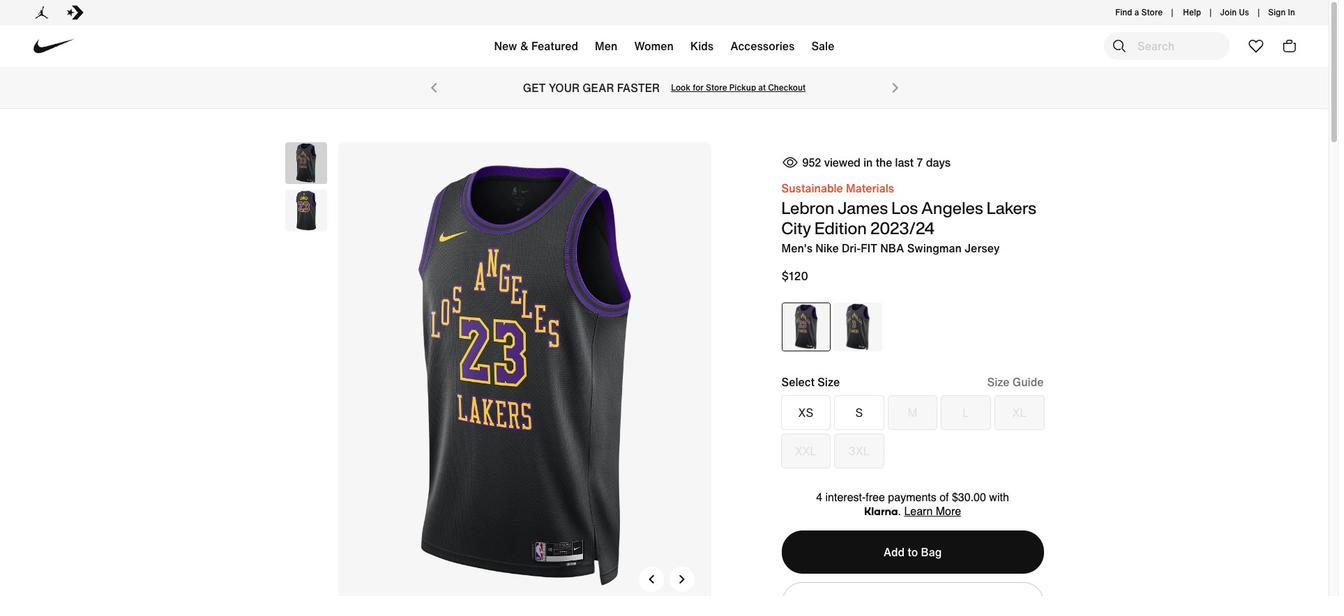 Task type: vqa. For each thing, say whether or not it's contained in the screenshot.
Leather button at the left bottom of page
no



Task type: locate. For each thing, give the bounding box(es) containing it.
menu bar
[[237, 28, 1092, 70]]

nike
[[816, 240, 839, 257]]

Search Products text field
[[1105, 32, 1230, 60]]

&
[[520, 38, 529, 54]]

nike home page image
[[27, 19, 81, 74]]

sign
[[1269, 6, 1286, 18]]

lakers
[[987, 195, 1037, 221]]

at
[[759, 82, 766, 94]]

store
[[1142, 6, 1163, 18], [706, 82, 728, 94]]

| left help
[[1172, 6, 1174, 18]]

1 horizontal spatial size
[[988, 374, 1010, 391]]

checkout
[[768, 82, 806, 94]]

lebron
[[782, 195, 835, 221]]

add
[[884, 544, 905, 561]]

0 horizontal spatial size
[[818, 374, 840, 391]]

xl
[[1013, 405, 1027, 421]]

learn
[[905, 506, 933, 518]]

find a store
[[1116, 6, 1163, 18]]

s
[[856, 405, 863, 421]]

size left guide
[[988, 374, 1010, 391]]

4
[[817, 492, 823, 505]]

1 horizontal spatial |
[[1210, 6, 1212, 18]]

1 black image from the left
[[782, 303, 831, 352]]

us
[[1240, 6, 1250, 18]]

2 black image from the left
[[834, 303, 883, 352]]

converse image
[[67, 4, 84, 21]]

join us
[[1221, 6, 1250, 18]]

| left join
[[1210, 6, 1212, 18]]

new
[[494, 38, 517, 54]]

1 size from the left
[[818, 374, 840, 391]]

favorites image
[[1248, 38, 1265, 54]]

|
[[1172, 6, 1174, 18], [1210, 6, 1212, 18], [1258, 6, 1260, 18]]

learn more button
[[905, 506, 962, 518]]

0 vertical spatial store
[[1142, 6, 1163, 18]]

1 horizontal spatial black image
[[834, 303, 883, 352]]

1 | from the left
[[1172, 6, 1174, 18]]

sustainable
[[782, 180, 844, 197]]

0 horizontal spatial |
[[1172, 6, 1174, 18]]

join
[[1221, 6, 1237, 18]]

free
[[866, 492, 885, 505]]

bag
[[921, 544, 942, 561]]

1 horizontal spatial store
[[1142, 6, 1163, 18]]

size
[[818, 374, 840, 391], [988, 374, 1010, 391]]

2 | from the left
[[1210, 6, 1212, 18]]

$30.00
[[952, 492, 987, 505]]

edition
[[815, 215, 867, 241]]

3 | from the left
[[1258, 6, 1260, 18]]

lebron james los angeles lakers city edition 2023/24 men's nike dri-fit nba swingman jersey image
[[285, 142, 327, 184], [338, 142, 711, 597], [285, 190, 327, 232]]

men link
[[587, 29, 626, 68]]

dri-
[[842, 240, 861, 257]]

interest-
[[826, 492, 866, 505]]

payments
[[889, 492, 937, 505]]

in
[[1289, 6, 1296, 18]]

more
[[936, 506, 962, 518]]

| for join us
[[1258, 6, 1260, 18]]

size guide
[[988, 374, 1044, 391]]

featured
[[532, 38, 579, 54]]

| right the us
[[1258, 6, 1260, 18]]

nba
[[881, 240, 905, 257]]

add to bag
[[884, 544, 942, 561]]

look for store pickup at checkout
[[671, 82, 806, 94]]

0 horizontal spatial black image
[[782, 303, 831, 352]]

with
[[990, 492, 1010, 505]]

lebron james los angeles lakers city edition 2023/24 men's nike dri-fit nba swingman jersey
[[782, 195, 1037, 257]]

next image
[[678, 576, 686, 584]]

new & featured link
[[486, 29, 587, 68]]

size guide link
[[988, 374, 1044, 391]]

new & featured
[[494, 38, 579, 54]]

james
[[838, 195, 888, 221]]

store right the for
[[706, 82, 728, 94]]

faster
[[617, 80, 660, 96]]

black image
[[782, 303, 831, 352], [834, 303, 883, 352]]

.
[[898, 506, 902, 518]]

a
[[1135, 6, 1140, 18]]

1 vertical spatial store
[[706, 82, 728, 94]]

store for a
[[1142, 6, 1163, 18]]

sale
[[812, 38, 835, 54]]

$120
[[782, 268, 809, 284]]

2 horizontal spatial |
[[1258, 6, 1260, 18]]

size right "select"
[[818, 374, 840, 391]]

add to bag button
[[782, 531, 1044, 574]]

0 horizontal spatial store
[[706, 82, 728, 94]]

store right a
[[1142, 6, 1163, 18]]



Task type: describe. For each thing, give the bounding box(es) containing it.
look
[[671, 82, 691, 94]]

look for store pickup at checkout link
[[671, 82, 806, 94]]

accessories
[[731, 38, 795, 54]]

previous image
[[647, 576, 656, 584]]

los
[[892, 195, 918, 221]]

menu bar containing new & featured
[[237, 28, 1092, 70]]

3xl
[[849, 443, 870, 460]]

4 interest-free payments of $30.00 with klarna . learn more
[[817, 492, 1010, 518]]

2023/24
[[871, 215, 935, 241]]

city
[[782, 215, 812, 241]]

for
[[693, 82, 704, 94]]

help link
[[1178, 3, 1207, 22]]

xxl
[[795, 443, 817, 460]]

sustainable materials
[[782, 180, 895, 197]]

jersey
[[965, 240, 1000, 257]]

your
[[549, 80, 580, 96]]

jordan image
[[33, 4, 50, 21]]

join us link
[[1221, 1, 1250, 24]]

get
[[523, 80, 546, 96]]

materials
[[846, 180, 895, 197]]

help
[[1184, 6, 1202, 18]]

of
[[940, 492, 949, 505]]

swingman
[[908, 240, 962, 257]]

get your gear faster
[[523, 80, 660, 96]]

m
[[908, 405, 918, 421]]

| for help
[[1210, 6, 1212, 18]]

| for find a store
[[1172, 6, 1174, 18]]

pickup
[[730, 82, 756, 94]]

men's
[[782, 240, 813, 257]]

angeles
[[922, 195, 984, 221]]

select size
[[782, 374, 840, 391]]

sign in button
[[1269, 1, 1296, 24]]

find
[[1116, 6, 1133, 18]]

sale link
[[803, 29, 843, 68]]

klarna
[[864, 505, 898, 518]]

kids link
[[682, 29, 722, 68]]

select
[[782, 374, 815, 391]]

store for for
[[706, 82, 728, 94]]

accessories link
[[722, 29, 803, 68]]

fit
[[861, 240, 878, 257]]

to
[[908, 544, 919, 561]]

kids
[[691, 38, 714, 54]]

open search modal image
[[1112, 38, 1128, 54]]

xs
[[799, 405, 814, 421]]

find a store link
[[1113, 1, 1166, 24]]

men
[[595, 38, 618, 54]]

2 size from the left
[[988, 374, 1010, 391]]

l
[[963, 405, 970, 421]]

gear
[[583, 80, 614, 96]]

sign in
[[1269, 6, 1296, 18]]

guide
[[1013, 374, 1044, 391]]

women link
[[626, 29, 682, 68]]

women
[[635, 38, 674, 54]]



